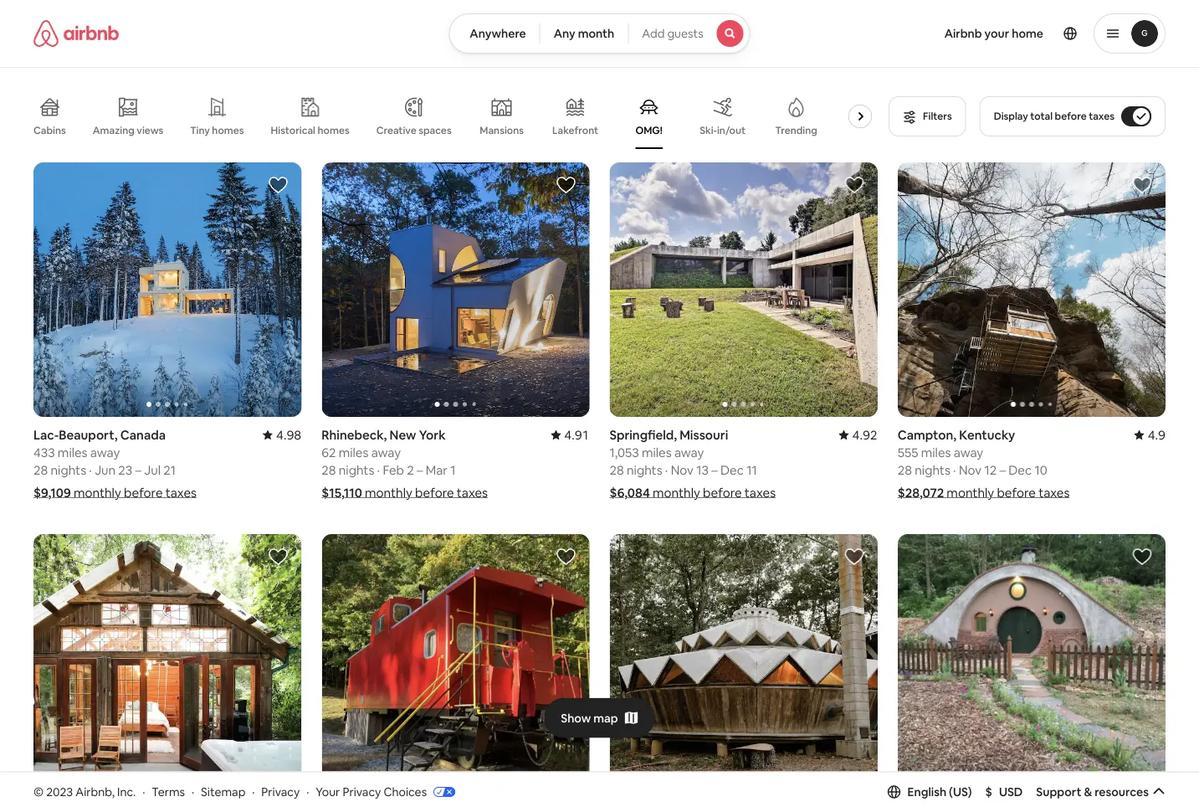 Task type: vqa. For each thing, say whether or not it's contained in the screenshot.


Task type: locate. For each thing, give the bounding box(es) containing it.
4 miles from the left
[[922, 444, 952, 461]]

away up feb
[[372, 444, 401, 461]]

0 horizontal spatial privacy
[[262, 784, 300, 799]]

– inside 'campton, kentucky 555 miles away 28 nights · nov 12 – dec 10 $28,072 monthly before taxes'
[[1000, 462, 1006, 478]]

555
[[898, 444, 919, 461]]

monthly down 12
[[947, 485, 995, 501]]

· left privacy link
[[252, 784, 255, 799]]

monthly inside rhinebeck, new york 62 miles away 28 nights · feb 2 – mar 1 $15,110 monthly before taxes
[[365, 485, 413, 501]]

add to wishlist: copper hill, virginia image
[[556, 547, 577, 567]]

homes
[[318, 124, 350, 137], [212, 124, 244, 137]]

1 nov from the left
[[671, 462, 694, 478]]

0 horizontal spatial nov
[[671, 462, 694, 478]]

13
[[697, 462, 709, 478]]

away up 13
[[675, 444, 704, 461]]

1 horizontal spatial dec
[[1009, 462, 1033, 478]]

miles inside 'campton, kentucky 555 miles away 28 nights · nov 12 – dec 10 $28,072 monthly before taxes'
[[922, 444, 952, 461]]

miles down beauport, at the bottom
[[58, 444, 88, 461]]

away inside lac-beauport, canada 433 miles away 28 nights · jun 23 – jul 21 $9,109 monthly before taxes
[[90, 444, 120, 461]]

3 nights from the left
[[627, 462, 663, 478]]

your privacy choices link
[[316, 784, 456, 801]]

omg!
[[636, 124, 663, 137]]

1 horizontal spatial nov
[[960, 462, 982, 478]]

taxes
[[1090, 110, 1115, 123], [166, 485, 197, 501], [457, 485, 488, 501], [745, 485, 776, 501], [1039, 485, 1070, 501]]

before down mar
[[415, 485, 454, 501]]

3 away from the left
[[675, 444, 704, 461]]

2 nights from the left
[[339, 462, 375, 478]]

miles down the campton,
[[922, 444, 952, 461]]

nights down 1,053
[[627, 462, 663, 478]]

nov left 13
[[671, 462, 694, 478]]

add to wishlist: broadway, virginia image
[[1133, 547, 1153, 567]]

frames
[[859, 124, 893, 137]]

2023
[[46, 784, 73, 799]]

monthly
[[74, 485, 121, 501], [365, 485, 413, 501], [653, 485, 701, 501], [947, 485, 995, 501]]

terms · sitemap · privacy
[[152, 784, 300, 799]]

28 inside lac-beauport, canada 433 miles away 28 nights · jun 23 – jul 21 $9,109 monthly before taxes
[[33, 462, 48, 478]]

3 monthly from the left
[[653, 485, 701, 501]]

before inside lac-beauport, canada 433 miles away 28 nights · jun 23 – jul 21 $9,109 monthly before taxes
[[124, 485, 163, 501]]

–
[[135, 462, 142, 478], [417, 462, 423, 478], [712, 462, 718, 478], [1000, 462, 1006, 478]]

miles
[[58, 444, 88, 461], [339, 444, 369, 461], [642, 444, 672, 461], [922, 444, 952, 461]]

– right 23
[[135, 462, 142, 478]]

dec for 11
[[721, 462, 744, 478]]

28
[[33, 462, 48, 478], [322, 462, 336, 478], [610, 462, 624, 478], [898, 462, 913, 478]]

nights inside lac-beauport, canada 433 miles away 28 nights · jun 23 – jul 21 $9,109 monthly before taxes
[[51, 462, 86, 478]]

28 down 1,053
[[610, 462, 624, 478]]

before down jul
[[124, 485, 163, 501]]

2 away from the left
[[372, 444, 401, 461]]

· left feb
[[377, 462, 380, 478]]

privacy right your
[[343, 784, 381, 799]]

historical
[[271, 124, 316, 137]]

1 dec from the left
[[721, 462, 744, 478]]

– right 2
[[417, 462, 423, 478]]

$9,109
[[33, 485, 71, 501]]

miles inside lac-beauport, canada 433 miles away 28 nights · jun 23 – jul 21 $9,109 monthly before taxes
[[58, 444, 88, 461]]

2 monthly from the left
[[365, 485, 413, 501]]

your
[[985, 26, 1010, 41]]

before down 13
[[703, 485, 742, 501]]

lac-
[[33, 427, 59, 443]]

21
[[163, 462, 176, 478]]

4 nights from the left
[[915, 462, 951, 478]]

dec
[[721, 462, 744, 478], [1009, 462, 1033, 478]]

homes right tiny
[[212, 124, 244, 137]]

1 horizontal spatial homes
[[318, 124, 350, 137]]

a-frames
[[848, 124, 893, 137]]

· left the jun
[[89, 462, 92, 478]]

dec left "11"
[[721, 462, 744, 478]]

4 28 from the left
[[898, 462, 913, 478]]

dec inside 'campton, kentucky 555 miles away 28 nights · nov 12 – dec 10 $28,072 monthly before taxes'
[[1009, 462, 1033, 478]]

4 away from the left
[[954, 444, 984, 461]]

nov inside 'campton, kentucky 555 miles away 28 nights · nov 12 – dec 10 $28,072 monthly before taxes'
[[960, 462, 982, 478]]

4.91 out of 5 average rating image
[[551, 427, 590, 443]]

monthly down feb
[[365, 485, 413, 501]]

in/out
[[718, 124, 746, 137]]

2 – from the left
[[417, 462, 423, 478]]

· left 12
[[954, 462, 957, 478]]

support & resources
[[1037, 784, 1150, 800]]

28 down 62 at the bottom of the page
[[322, 462, 336, 478]]

away up the jun
[[90, 444, 120, 461]]

kentucky
[[960, 427, 1016, 443]]

privacy left your
[[262, 784, 300, 799]]

dec inside springfield, missouri 1,053 miles away 28 nights · nov 13 – dec 11 $6,084 monthly before taxes
[[721, 462, 744, 478]]

1 horizontal spatial privacy
[[343, 784, 381, 799]]

home
[[1013, 26, 1044, 41]]

map
[[594, 711, 619, 726]]

monthly down the jun
[[74, 485, 121, 501]]

1 monthly from the left
[[74, 485, 121, 501]]

feb
[[383, 462, 404, 478]]

©
[[33, 784, 44, 799]]

2 nov from the left
[[960, 462, 982, 478]]

homes right historical
[[318, 124, 350, 137]]

before inside springfield, missouri 1,053 miles away 28 nights · nov 13 – dec 11 $6,084 monthly before taxes
[[703, 485, 742, 501]]

· left 13
[[666, 462, 668, 478]]

any month
[[554, 26, 615, 41]]

before inside button
[[1056, 110, 1087, 123]]

2 28 from the left
[[322, 462, 336, 478]]

4.92 out of 5 average rating image
[[839, 427, 878, 443]]

nov inside springfield, missouri 1,053 miles away 28 nights · nov 13 – dec 11 $6,084 monthly before taxes
[[671, 462, 694, 478]]

1 nights from the left
[[51, 462, 86, 478]]

nights inside rhinebeck, new york 62 miles away 28 nights · feb 2 – mar 1 $15,110 monthly before taxes
[[339, 462, 375, 478]]

airbnb your home
[[945, 26, 1044, 41]]

4.91 out of 5 average rating image
[[263, 799, 302, 812]]

rhinebeck, new york 62 miles away 28 nights · feb 2 – mar 1 $15,110 monthly before taxes
[[322, 427, 488, 501]]

anywhere
[[470, 26, 526, 41]]

12
[[985, 462, 997, 478]]

28 down '555'
[[898, 462, 913, 478]]

– right 12
[[1000, 462, 1006, 478]]

2 privacy from the left
[[343, 784, 381, 799]]

4 – from the left
[[1000, 462, 1006, 478]]

inc.
[[117, 784, 136, 799]]

nights up $9,109
[[51, 462, 86, 478]]

miles down rhinebeck,
[[339, 444, 369, 461]]

tiny
[[190, 124, 210, 137]]

add to wishlist: springfield, missouri image
[[845, 175, 865, 195]]

nov for nov 12 – dec 10
[[960, 462, 982, 478]]

28 inside 'campton, kentucky 555 miles away 28 nights · nov 12 – dec 10 $28,072 monthly before taxes'
[[898, 462, 913, 478]]

campton,
[[898, 427, 957, 443]]

away down kentucky
[[954, 444, 984, 461]]

1 away from the left
[[90, 444, 120, 461]]

4.9 out of 5 average rating image
[[1135, 427, 1166, 443]]

None search field
[[449, 13, 751, 54]]

nights up $15,110
[[339, 462, 375, 478]]

before right total
[[1056, 110, 1087, 123]]

$28,072
[[898, 485, 945, 501]]

2 miles from the left
[[339, 444, 369, 461]]

&
[[1085, 784, 1093, 800]]

dec left the 10
[[1009, 462, 1033, 478]]

miles inside springfield, missouri 1,053 miles away 28 nights · nov 13 – dec 11 $6,084 monthly before taxes
[[642, 444, 672, 461]]

3 – from the left
[[712, 462, 718, 478]]

away
[[90, 444, 120, 461], [372, 444, 401, 461], [675, 444, 704, 461], [954, 444, 984, 461]]

4 monthly from the left
[[947, 485, 995, 501]]

· inside rhinebeck, new york 62 miles away 28 nights · feb 2 – mar 1 $15,110 monthly before taxes
[[377, 462, 380, 478]]

0 horizontal spatial homes
[[212, 124, 244, 137]]

views
[[137, 124, 164, 137]]

1 miles from the left
[[58, 444, 88, 461]]

– inside rhinebeck, new york 62 miles away 28 nights · feb 2 – mar 1 $15,110 monthly before taxes
[[417, 462, 423, 478]]

23
[[118, 462, 133, 478]]

1 28 from the left
[[33, 462, 48, 478]]

mar
[[426, 462, 448, 478]]

– inside springfield, missouri 1,053 miles away 28 nights · nov 13 – dec 11 $6,084 monthly before taxes
[[712, 462, 718, 478]]

total
[[1031, 110, 1053, 123]]

before inside 'campton, kentucky 555 miles away 28 nights · nov 12 – dec 10 $28,072 monthly before taxes'
[[998, 485, 1037, 501]]

2
[[407, 462, 414, 478]]

campton, kentucky 555 miles away 28 nights · nov 12 – dec 10 $28,072 monthly before taxes
[[898, 427, 1070, 501]]

monthly down 13
[[653, 485, 701, 501]]

your privacy choices
[[316, 784, 427, 799]]

nov
[[671, 462, 694, 478], [960, 462, 982, 478]]

2 dec from the left
[[1009, 462, 1033, 478]]

before down the 10
[[998, 485, 1037, 501]]

3 28 from the left
[[610, 462, 624, 478]]

10
[[1035, 462, 1048, 478]]

– right 13
[[712, 462, 718, 478]]

nights up $28,072
[[915, 462, 951, 478]]

433
[[33, 444, 55, 461]]

nov left 12
[[960, 462, 982, 478]]

· right terms in the left bottom of the page
[[192, 784, 194, 799]]

sitemap
[[201, 784, 246, 799]]

month
[[578, 26, 615, 41]]

0 horizontal spatial dec
[[721, 462, 744, 478]]

· left your
[[307, 784, 309, 799]]

before inside rhinebeck, new york 62 miles away 28 nights · feb 2 – mar 1 $15,110 monthly before taxes
[[415, 485, 454, 501]]

1 – from the left
[[135, 462, 142, 478]]

before
[[1056, 110, 1087, 123], [124, 485, 163, 501], [415, 485, 454, 501], [703, 485, 742, 501], [998, 485, 1037, 501]]

miles down the springfield,
[[642, 444, 672, 461]]

nights inside springfield, missouri 1,053 miles away 28 nights · nov 13 – dec 11 $6,084 monthly before taxes
[[627, 462, 663, 478]]

taxes inside rhinebeck, new york 62 miles away 28 nights · feb 2 – mar 1 $15,110 monthly before taxes
[[457, 485, 488, 501]]

group
[[33, 84, 894, 149], [33, 162, 302, 417], [322, 162, 590, 417], [610, 162, 878, 417], [898, 162, 1166, 417], [33, 534, 302, 789], [322, 534, 590, 789], [610, 534, 878, 789], [898, 534, 1166, 789]]

add to wishlist: campton, kentucky image
[[1133, 175, 1153, 195]]

$6,084
[[610, 485, 651, 501]]

3 miles from the left
[[642, 444, 672, 461]]

miles inside rhinebeck, new york 62 miles away 28 nights · feb 2 – mar 1 $15,110 monthly before taxes
[[339, 444, 369, 461]]

28 down 433
[[33, 462, 48, 478]]

trending
[[776, 124, 818, 137]]



Task type: describe. For each thing, give the bounding box(es) containing it.
new
[[390, 427, 417, 443]]

away inside 'campton, kentucky 555 miles away 28 nights · nov 12 – dec 10 $28,072 monthly before taxes'
[[954, 444, 984, 461]]

display total before taxes button
[[980, 96, 1166, 136]]

english (us)
[[908, 784, 973, 800]]

11
[[747, 462, 758, 478]]

amazing
[[93, 124, 135, 137]]

show
[[561, 711, 591, 726]]

privacy link
[[262, 784, 300, 799]]

add
[[642, 26, 665, 41]]

display total before taxes
[[995, 110, 1115, 123]]

missouri
[[680, 427, 729, 443]]

creative
[[377, 124, 417, 137]]

airbnb your home link
[[935, 16, 1054, 51]]

4.9
[[1149, 427, 1166, 443]]

(us)
[[950, 784, 973, 800]]

· inside lac-beauport, canada 433 miles away 28 nights · jun 23 – jul 21 $9,109 monthly before taxes
[[89, 462, 92, 478]]

add to wishlist: rhinebeck, new york image
[[556, 175, 577, 195]]

homes for historical homes
[[318, 124, 350, 137]]

creative spaces
[[377, 124, 452, 137]]

add to wishlist: galena, missouri image
[[845, 547, 865, 567]]

show map button
[[544, 698, 655, 738]]

rhinebeck,
[[322, 427, 387, 443]]

1,053
[[610, 444, 639, 461]]

nov for nov 13 – dec 11
[[671, 462, 694, 478]]

1
[[451, 462, 456, 478]]

4.91
[[565, 427, 590, 443]]

usd
[[1000, 784, 1024, 800]]

$
[[986, 784, 993, 800]]

4.98
[[276, 427, 302, 443]]

support & resources button
[[1037, 784, 1166, 800]]

dec for 10
[[1009, 462, 1033, 478]]

add guests button
[[628, 13, 751, 54]]

away inside springfield, missouri 1,053 miles away 28 nights · nov 13 – dec 11 $6,084 monthly before taxes
[[675, 444, 704, 461]]

monthly inside springfield, missouri 1,053 miles away 28 nights · nov 13 – dec 11 $6,084 monthly before taxes
[[653, 485, 701, 501]]

taxes inside lac-beauport, canada 433 miles away 28 nights · jun 23 – jul 21 $9,109 monthly before taxes
[[166, 485, 197, 501]]

tiny homes
[[190, 124, 244, 137]]

york
[[419, 427, 446, 443]]

canada
[[120, 427, 166, 443]]

terms link
[[152, 784, 185, 799]]

filters button
[[889, 96, 967, 136]]

homes for tiny homes
[[212, 124, 244, 137]]

· inside 'campton, kentucky 555 miles away 28 nights · nov 12 – dec 10 $28,072 monthly before taxes'
[[954, 462, 957, 478]]

jun
[[95, 462, 116, 478]]

a-
[[848, 124, 859, 137]]

4.98 out of 5 average rating image
[[263, 427, 302, 443]]

spaces
[[419, 124, 452, 137]]

any
[[554, 26, 576, 41]]

historical homes
[[271, 124, 350, 137]]

4.92
[[853, 427, 878, 443]]

© 2023 airbnb, inc. ·
[[33, 784, 145, 799]]

profile element
[[771, 0, 1166, 67]]

your
[[316, 784, 340, 799]]

ski-in/out
[[700, 124, 746, 137]]

monthly inside lac-beauport, canada 433 miles away 28 nights · jun 23 – jul 21 $9,109 monthly before taxes
[[74, 485, 121, 501]]

28 inside rhinebeck, new york 62 miles away 28 nights · feb 2 – mar 1 $15,110 monthly before taxes
[[322, 462, 336, 478]]

springfield,
[[610, 427, 677, 443]]

display
[[995, 110, 1029, 123]]

terms
[[152, 784, 185, 799]]

beauport,
[[59, 427, 118, 443]]

$ usd
[[986, 784, 1024, 800]]

group containing amazing views
[[33, 84, 894, 149]]

english (us) button
[[888, 784, 973, 800]]

· inside springfield, missouri 1,053 miles away 28 nights · nov 13 – dec 11 $6,084 monthly before taxes
[[666, 462, 668, 478]]

support
[[1037, 784, 1082, 800]]

amazing views
[[93, 124, 164, 137]]

airbnb
[[945, 26, 983, 41]]

$15,110
[[322, 485, 362, 501]]

nights inside 'campton, kentucky 555 miles away 28 nights · nov 12 – dec 10 $28,072 monthly before taxes'
[[915, 462, 951, 478]]

lakefront
[[553, 124, 599, 137]]

1 privacy from the left
[[262, 784, 300, 799]]

anywhere button
[[449, 13, 541, 54]]

add to wishlist: lac-beauport, canada image
[[268, 175, 288, 195]]

jul
[[144, 462, 161, 478]]

lac-beauport, canada 433 miles away 28 nights · jun 23 – jul 21 $9,109 monthly before taxes
[[33, 427, 197, 501]]

cabins
[[33, 124, 66, 137]]

airbnb,
[[76, 784, 115, 799]]

english
[[908, 784, 947, 800]]

· right inc.
[[143, 784, 145, 799]]

sitemap link
[[201, 784, 246, 799]]

choices
[[384, 784, 427, 799]]

resources
[[1095, 784, 1150, 800]]

any month button
[[540, 13, 629, 54]]

none search field containing anywhere
[[449, 13, 751, 54]]

62
[[322, 444, 336, 461]]

mansions
[[480, 124, 524, 137]]

away inside rhinebeck, new york 62 miles away 28 nights · feb 2 – mar 1 $15,110 monthly before taxes
[[372, 444, 401, 461]]

28 inside springfield, missouri 1,053 miles away 28 nights · nov 13 – dec 11 $6,084 monthly before taxes
[[610, 462, 624, 478]]

filters
[[924, 110, 953, 123]]

– inside lac-beauport, canada 433 miles away 28 nights · jun 23 – jul 21 $9,109 monthly before taxes
[[135, 462, 142, 478]]

taxes inside display total before taxes button
[[1090, 110, 1115, 123]]

monthly inside 'campton, kentucky 555 miles away 28 nights · nov 12 – dec 10 $28,072 monthly before taxes'
[[947, 485, 995, 501]]

taxes inside springfield, missouri 1,053 miles away 28 nights · nov 13 – dec 11 $6,084 monthly before taxes
[[745, 485, 776, 501]]

show map
[[561, 711, 619, 726]]

add guests
[[642, 26, 704, 41]]

taxes inside 'campton, kentucky 555 miles away 28 nights · nov 12 – dec 10 $28,072 monthly before taxes'
[[1039, 485, 1070, 501]]

add to wishlist: lumberton, texas image
[[268, 547, 288, 567]]

guests
[[668, 26, 704, 41]]



